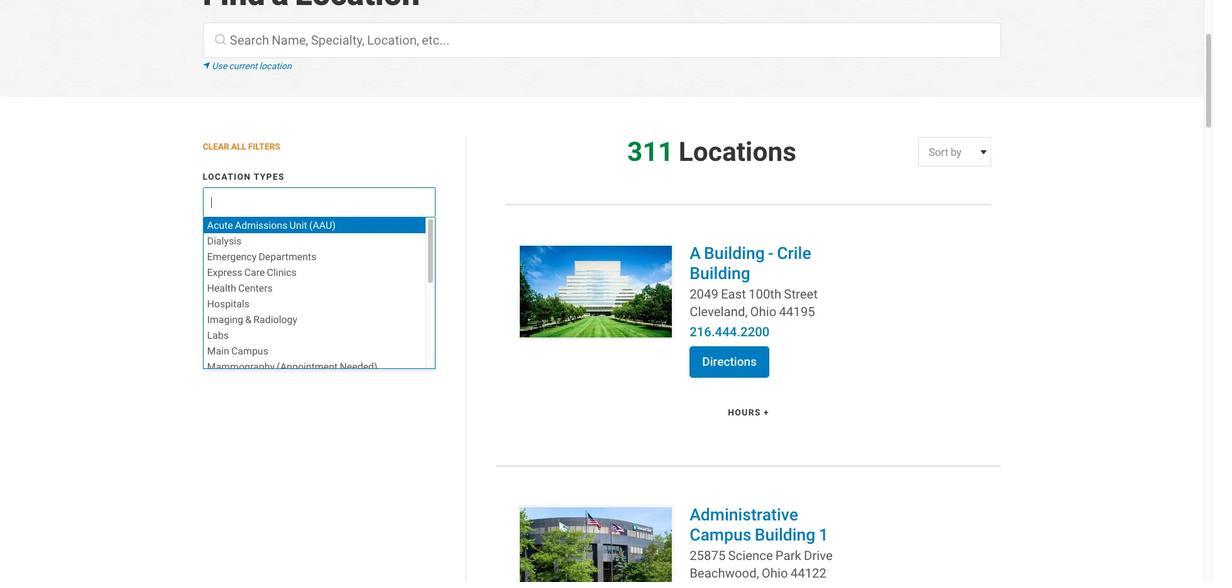 Task type: vqa. For each thing, say whether or not it's contained in the screenshot.
"tab list"
no



Task type: locate. For each thing, give the bounding box(es) containing it.
(aau)
[[309, 219, 336, 231]]

all
[[231, 141, 247, 152]]

campus
[[231, 345, 268, 357], [690, 524, 752, 545]]

crile
[[778, 243, 812, 264]]

&
[[245, 313, 252, 326]]

a
[[690, 243, 701, 264]]

acute admissions unit (aau) dialysis emergency departments express care clinics health centers hospitals imaging & radiology labs main campus mammography (appointment needed)
[[207, 219, 378, 373]]

east
[[721, 286, 747, 303]]

location
[[259, 61, 292, 72]]

clinics
[[267, 266, 297, 278]]

1 horizontal spatial campus
[[690, 524, 752, 545]]

locations
[[679, 135, 797, 169]]

admissions
[[235, 219, 288, 231]]

ohio down 100th on the right
[[751, 304, 777, 320]]

use current location icon image
[[203, 62, 210, 69]]

campus inside acute admissions unit (aau) dialysis emergency departments express care clinics health centers hospitals imaging & radiology labs main campus mammography (appointment needed)
[[231, 345, 268, 357]]

1 vertical spatial ohio
[[762, 565, 789, 582]]

campus up the 25875
[[690, 524, 752, 545]]

-
[[769, 243, 774, 264]]

cleveland,
[[690, 304, 748, 320]]

ohio down park
[[762, 565, 789, 582]]

building up park
[[755, 524, 816, 545]]

acute
[[207, 219, 233, 231]]

park
[[776, 548, 802, 564]]

building
[[705, 243, 765, 264], [690, 263, 751, 284], [755, 524, 816, 545]]

care
[[244, 266, 265, 278]]

drive
[[805, 548, 833, 564]]

a building - crile building 2049 east 100th street cleveland, ohio 44195 216.444.2200
[[690, 243, 818, 340]]

directions link
[[690, 347, 770, 378]]

0 vertical spatial ohio
[[751, 304, 777, 320]]

clear all filters link
[[203, 137, 436, 157]]

needed)
[[340, 360, 378, 373]]

Search Name, Specialty, Location, etc... search field
[[203, 22, 1002, 58]]

hours
[[729, 407, 762, 418]]

1 vertical spatial campus
[[690, 524, 752, 545]]

0 horizontal spatial campus
[[231, 345, 268, 357]]

a building - crile building link
[[690, 243, 812, 284]]

campus up mammography
[[231, 345, 268, 357]]

2049
[[690, 286, 719, 303]]

None text field
[[207, 189, 311, 216], [207, 259, 432, 286], [207, 329, 432, 357], [207, 189, 311, 216], [207, 259, 432, 286], [207, 329, 432, 357]]

a building - crile building image
[[517, 243, 675, 340]]

administrative campus building 1 25875 science park drive beachwood, ohio 44122
[[690, 504, 833, 582]]

radiology
[[254, 313, 298, 326]]

directions
[[703, 355, 757, 369]]

ohio
[[751, 304, 777, 320], [762, 565, 789, 582]]

ohio inside administrative campus building 1 25875 science park drive beachwood, ohio 44122
[[762, 565, 789, 582]]

0 vertical spatial campus
[[231, 345, 268, 357]]

dialysis
[[207, 234, 242, 247]]

use current location
[[210, 61, 292, 72]]

use current location link
[[203, 60, 1002, 73]]

type
[[246, 311, 271, 323]]

service
[[203, 311, 243, 323]]

current
[[229, 61, 258, 72]]

labs
[[207, 329, 229, 341]]

311
[[628, 135, 674, 169]]



Task type: describe. For each thing, give the bounding box(es) containing it.
1
[[819, 524, 829, 545]]

25875
[[690, 548, 726, 564]]

administrative campus building 1 link
[[690, 504, 829, 545]]

hours link
[[497, 401, 1002, 428]]

unit
[[290, 219, 307, 231]]

express
[[207, 266, 242, 278]]

(appointment
[[277, 360, 338, 373]]

science
[[729, 548, 774, 564]]

emergency
[[207, 250, 257, 263]]

administrative campus building 1 image
[[517, 505, 675, 582]]

building inside administrative campus building 1 25875 science park drive beachwood, ohio 44122
[[755, 524, 816, 545]]

44122
[[791, 565, 827, 582]]

imaging
[[207, 313, 243, 326]]

100th
[[749, 286, 782, 303]]

location types
[[203, 171, 285, 182]]

street
[[785, 286, 818, 303]]

centers
[[238, 282, 273, 294]]

hospitals
[[207, 297, 250, 310]]

types
[[254, 171, 285, 182]]

use
[[212, 61, 227, 72]]

ohio inside the a building - crile building 2049 east 100th street cleveland, ohio 44195 216.444.2200
[[751, 304, 777, 320]]

specialty
[[203, 241, 255, 253]]

mammography
[[207, 360, 275, 373]]

filters
[[248, 141, 281, 152]]

building up east on the right of the page
[[690, 263, 751, 284]]

campus inside administrative campus building 1 25875 science park drive beachwood, ohio 44122
[[690, 524, 752, 545]]

clear all filters
[[203, 141, 281, 152]]

clear
[[203, 141, 230, 152]]

beachwood,
[[690, 565, 760, 582]]

departments
[[259, 250, 317, 263]]

health
[[207, 282, 236, 294]]

311 locations
[[628, 135, 797, 169]]

216.444.2200
[[690, 324, 770, 340]]

216.444.2200 link
[[690, 324, 852, 341]]

administrative
[[690, 504, 799, 525]]

service type
[[203, 311, 271, 323]]

main
[[207, 345, 229, 357]]

building left '-'
[[705, 243, 765, 264]]

location
[[203, 171, 251, 182]]

44195
[[780, 304, 816, 320]]



